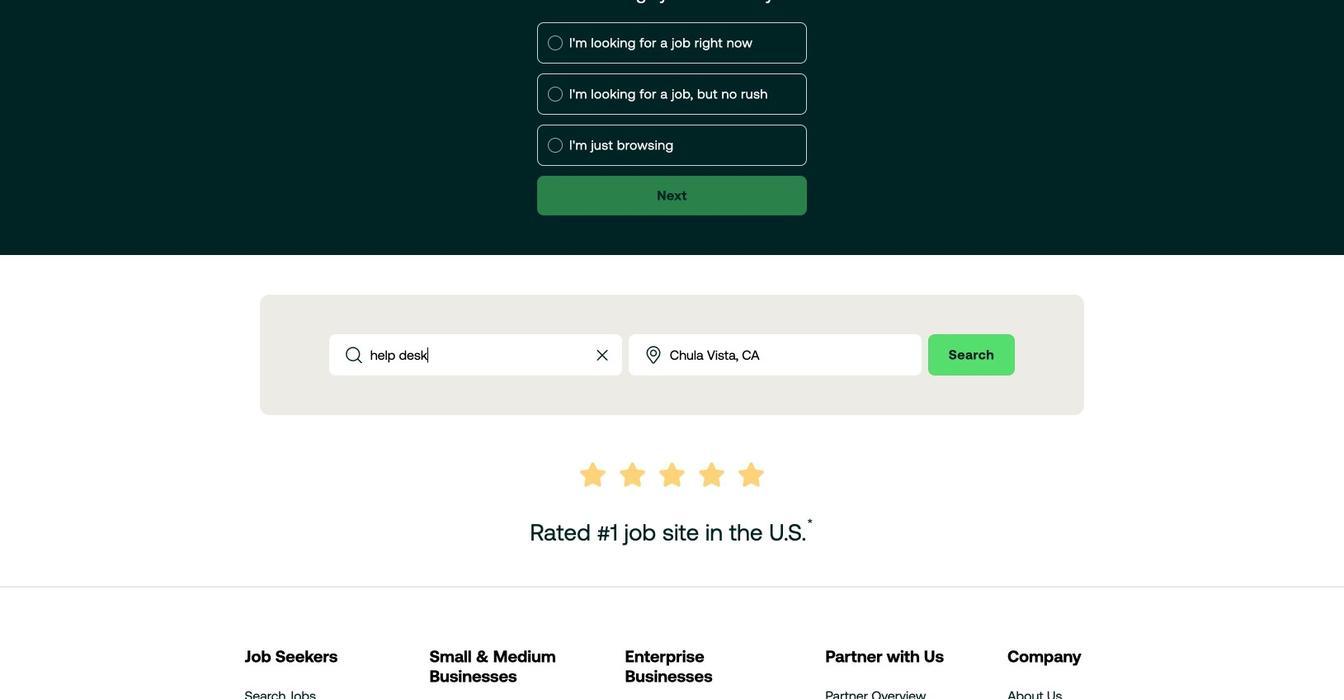 Task type: locate. For each thing, give the bounding box(es) containing it.
None field
[[329, 334, 622, 376], [629, 334, 922, 376], [329, 334, 622, 376]]

None radio
[[548, 35, 563, 50], [548, 87, 563, 102], [548, 35, 563, 50], [548, 87, 563, 102]]

Search location or remote text field
[[670, 335, 922, 375]]

None radio
[[548, 138, 563, 153]]



Task type: describe. For each thing, give the bounding box(es) containing it.
Search job title or keyword text field
[[370, 335, 576, 375]]

none field search location or remote
[[629, 334, 922, 376]]

clear image
[[592, 345, 612, 365]]



Task type: vqa. For each thing, say whether or not it's contained in the screenshot.
the Search location or remote "FIELD"
yes



